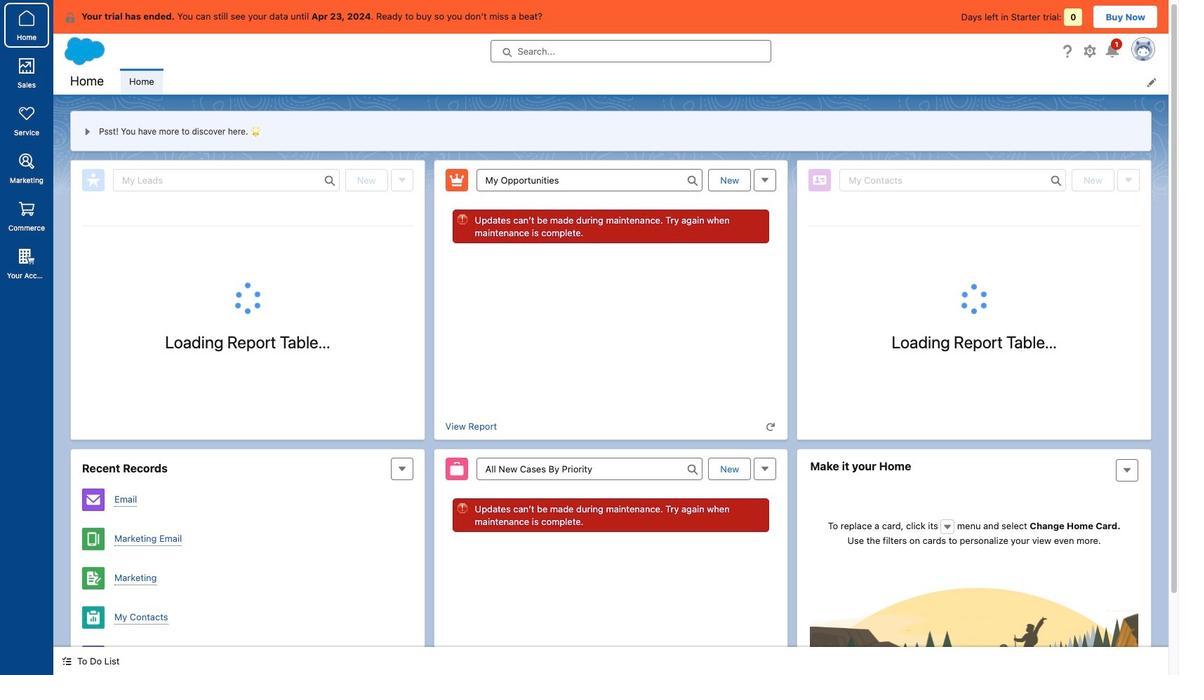 Task type: describe. For each thing, give the bounding box(es) containing it.
2 error image from the top
[[457, 503, 468, 514]]

2 horizontal spatial text default image
[[943, 523, 953, 532]]

communication subscription channel type image
[[82, 528, 105, 551]]

1 grid from the left
[[82, 226, 413, 227]]

communication subscription image
[[82, 568, 105, 590]]

1 error image from the top
[[457, 214, 468, 225]]

2 grid from the left
[[809, 226, 1140, 227]]

report image
[[82, 607, 105, 630]]

2 vertical spatial text default image
[[62, 657, 72, 667]]



Task type: locate. For each thing, give the bounding box(es) containing it.
0 vertical spatial error image
[[457, 214, 468, 225]]

0 vertical spatial select an option text field
[[476, 169, 703, 192]]

1 horizontal spatial text default image
[[766, 423, 776, 432]]

1 vertical spatial select an option text field
[[476, 458, 703, 481]]

grid
[[82, 226, 413, 227], [809, 226, 1140, 227]]

1 vertical spatial text default image
[[943, 523, 953, 532]]

text default image
[[766, 423, 776, 432], [943, 523, 953, 532], [62, 657, 72, 667]]

account image
[[82, 646, 105, 669]]

2 select an option text field from the top
[[476, 458, 703, 481]]

1 select an option text field from the top
[[476, 169, 703, 192]]

Select an Option text field
[[476, 169, 703, 192], [476, 458, 703, 481]]

1 vertical spatial error image
[[457, 503, 468, 514]]

1 horizontal spatial grid
[[809, 226, 1140, 227]]

0 vertical spatial text default image
[[766, 423, 776, 432]]

text default image
[[65, 12, 76, 23]]

0 horizontal spatial text default image
[[62, 657, 72, 667]]

list
[[121, 69, 1169, 95]]

0 horizontal spatial grid
[[82, 226, 413, 227]]

error image
[[457, 214, 468, 225], [457, 503, 468, 514]]

engagement channel type image
[[82, 489, 105, 512]]



Task type: vqa. For each thing, say whether or not it's contained in the screenshot.
first grid from the left
yes



